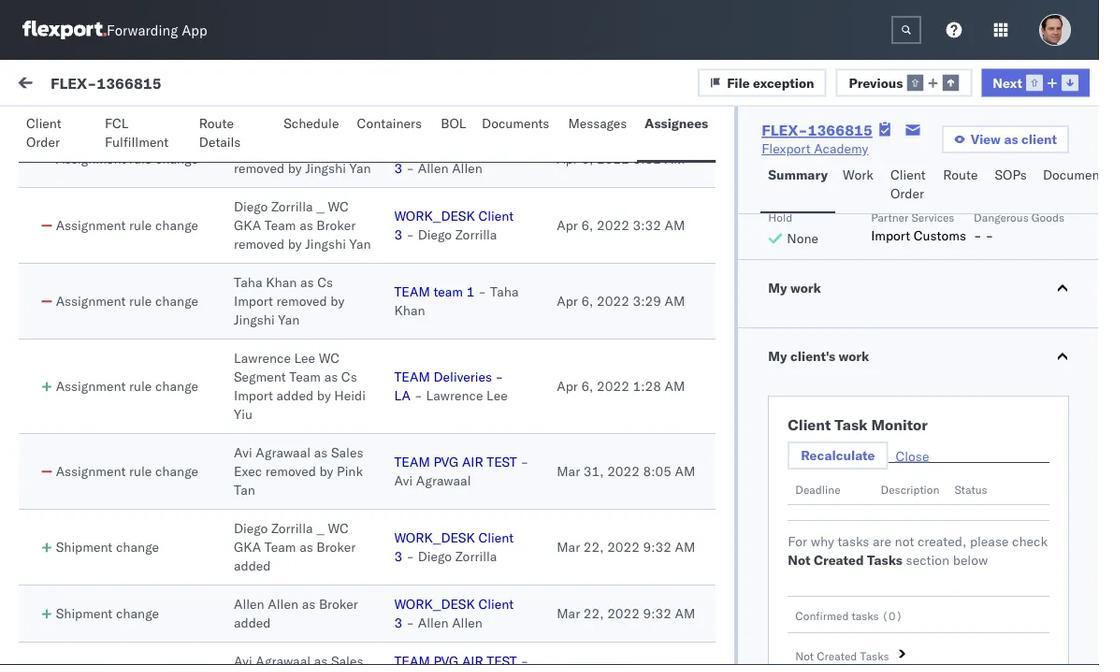 Task type: describe. For each thing, give the bounding box(es) containing it.
exception: for exception: (air recovery) schedule delay: terminal - cargo availability delay
[[59, 581, 126, 598]]

test
[[487, 454, 517, 470]]

cargo
[[118, 497, 151, 513]]

)
[[896, 609, 903, 623]]

am for taha khan as cs import removed by jingshi yan
[[665, 293, 686, 309]]

allen allen as broker added
[[234, 596, 358, 631]]

2 vertical spatial lee
[[487, 388, 508, 404]]

3 oct from the top
[[379, 461, 400, 477]]

by inside lawrence lee wc segment team as cs import removed by jingshi yan
[[331, 84, 345, 101]]

6, for lawrence lee
[[582, 378, 594, 395]]

unloading
[[56, 497, 115, 513]]

2 vertical spatial lawrence
[[426, 388, 483, 404]]

_ for diego zorrilla _ wc gka team as broker removed by jingshi yan
[[317, 198, 325, 215]]

by inside taha khan as cs import removed by jingshi yan
[[331, 293, 345, 309]]

longer
[[190, 497, 227, 513]]

will create
[[152, 394, 213, 411]]

1 vertical spatial that
[[129, 516, 153, 532]]

why
[[811, 534, 835, 550]]

fulfillment
[[105, 134, 169, 150]]

external (0)
[[30, 119, 107, 135]]

oct for type
[[379, 227, 400, 243]]

3:32 for allen allen
[[633, 151, 662, 167]]

0 vertical spatial hold
[[769, 210, 793, 224]]

this is a great deal and with this contract established,
[[56, 375, 301, 411]]

not inside 'for why tasks are not created, please check not created tasks section below'
[[788, 552, 811, 569]]

savant for unknown
[[134, 203, 174, 219]]

omkar savant for (air
[[91, 549, 174, 565]]

notifying
[[100, 460, 153, 476]]

assignment for taha
[[56, 293, 126, 309]]

tasks inside button
[[861, 649, 890, 663]]

cs for lawrence lee wc segment team as cs import removed by jingshi yan
[[342, 66, 357, 82]]

delay inside exception: (air recovery) schedule delay: terminal - cargo availability delay
[[240, 600, 276, 616]]

assignment for avi
[[56, 463, 126, 480]]

change for avi
[[155, 463, 198, 480]]

omkar savant for unknown
[[91, 203, 174, 219]]

date.
[[136, 535, 166, 551]]

0 vertical spatial 1
[[326, 77, 334, 93]]

gka for added
[[234, 539, 261, 556]]

flex- up external (0)
[[51, 73, 97, 92]]

message list button
[[210, 110, 306, 147]]

wc inside diego zorrilla _ wc gka team as broker removed by jingshi yan
[[328, 198, 349, 215]]

team inside lawrence lee wc segment team as cs import removed by jingshi yan
[[290, 66, 321, 82]]

rule for lawrence
[[129, 378, 152, 395]]

3:29
[[633, 293, 662, 309]]

(
[[882, 609, 889, 623]]

zorrilla up team
[[456, 227, 497, 243]]

2271801
[[897, 227, 954, 243]]

3 omkar savant from the top
[[91, 427, 174, 444]]

summary
[[769, 167, 828, 183]]

assignment rule change for avi
[[56, 463, 198, 480]]

time
[[380, 162, 405, 176]]

this inside the we are notifying you that your shipment, k & k, devan has been delayed. this often occurs when unloading cargo takes longer than expected. please note that this may impact your shipment's final delivery date.
[[206, 478, 231, 495]]

flex- up description
[[858, 461, 897, 477]]

external (0) button
[[22, 110, 118, 147]]

air
[[462, 454, 484, 470]]

my work inside button
[[769, 280, 822, 296]]

cs inside taha khan as cs import removed by jingshi yan
[[318, 274, 333, 291]]

check
[[1013, 534, 1049, 550]]

3 pm from the top
[[499, 461, 519, 477]]

often
[[235, 478, 266, 495]]

your left exec
[[208, 460, 234, 476]]

your down the than
[[254, 516, 279, 532]]

deadline
[[796, 483, 841, 497]]

3:32 for diego zorrilla
[[633, 217, 662, 234]]

has
[[95, 478, 116, 495]]

removed inside diego zorrilla _ wc gka team as broker removed by jingshi yan
[[234, 236, 285, 252]]

this inside this is a great deal and with this contract established,
[[226, 375, 248, 392]]

2022 for lawrence lee wc segment team as cs import added by heidi yiu
[[597, 378, 630, 395]]

import inside import work button
[[139, 77, 178, 93]]

- diego zorrilla for diego zorrilla _ wc gka team as broker removed by jingshi yan
[[406, 227, 497, 243]]

flex- down partner
[[858, 227, 897, 243]]

a
[[98, 375, 105, 392]]

work_desk for diego zorrilla _ wc gka team as broker removed by jingshi yan
[[395, 208, 475, 224]]

filter
[[338, 77, 366, 93]]

mar for - diego zorrilla
[[557, 539, 581, 556]]

458574 for oct 26, 2023, 2:45 pm pdt
[[897, 461, 946, 477]]

1 horizontal spatial flex-1366815
[[762, 121, 873, 139]]

2022 for allen allen as broker removed by jingshi yan
[[597, 151, 630, 167]]

you inside update you with the status of your shipment as soon as possible.
[[240, 553, 261, 570]]

we
[[56, 460, 75, 476]]

mar for - allen allen
[[557, 606, 581, 622]]

shipment change for added
[[56, 606, 159, 622]]

created inside button
[[817, 649, 858, 663]]

2:46
[[467, 227, 496, 243]]

team team 1 -
[[395, 284, 487, 300]]

item/shipment
[[928, 162, 1005, 176]]

not
[[895, 534, 915, 550]]

fcl fulfillment
[[105, 115, 169, 150]]

as inside diego zorrilla _ wc gka team as broker removed by jingshi yan
[[300, 217, 313, 234]]

details
[[199, 134, 241, 150]]

22, for - allen allen
[[584, 606, 604, 622]]

will
[[152, 394, 173, 411]]

broker inside allen allen as broker added
[[319, 596, 358, 613]]

impact
[[210, 516, 250, 532]]

apr for allen allen
[[557, 151, 578, 167]]

devan
[[202, 338, 242, 354]]

pvg
[[434, 454, 459, 470]]

by:
[[467, 77, 485, 93]]

agrawaal inside the team pvg air test - avi agrawaal
[[416, 473, 471, 489]]

next button
[[982, 69, 1091, 97]]

tan
[[234, 482, 255, 499]]

none
[[788, 230, 819, 247]]

when
[[313, 478, 345, 495]]

assignees
[[645, 115, 709, 132]]

team inside diego zorrilla _ wc gka team as broker added
[[265, 539, 296, 556]]

flexport. image
[[22, 21, 107, 39]]

avi inside avi agrawaal as sales exec removed by pink tan
[[234, 445, 252, 461]]

rule for avi
[[129, 463, 152, 480]]

route for route
[[944, 167, 979, 183]]

wc inside lawrence lee wc segment team as cs import removed by jingshi yan
[[319, 47, 340, 63]]

(0) for external (0)
[[83, 119, 107, 135]]

1 horizontal spatial 1
[[467, 284, 475, 300]]

avi inside the team pvg air test - avi agrawaal
[[395, 473, 413, 489]]

services
[[912, 210, 955, 224]]

1 vertical spatial work
[[843, 167, 874, 183]]

9:32 for allen allen
[[644, 606, 672, 622]]

omkar for unknown
[[91, 203, 130, 219]]

change for allen
[[155, 151, 198, 167]]

1 horizontal spatial that
[[180, 460, 204, 476]]

documents
[[482, 115, 550, 132]]

your inside appreciate your understanding and
[[258, 535, 284, 551]]

by inside lawrence lee wc segment team as cs import added by heidi yiu
[[317, 388, 331, 404]]

as inside taha khan as cs import removed by jingshi yan
[[300, 274, 314, 291]]

this inside this is a great deal and with this contract established,
[[56, 375, 81, 392]]

diego left 2:46
[[418, 227, 452, 243]]

0 horizontal spatial client order button
[[19, 107, 97, 162]]

rule for taha
[[129, 293, 152, 309]]

pm for delay:
[[499, 583, 519, 599]]

flexport academy
[[762, 140, 869, 157]]

pm for exception: warehouse devan delay
[[499, 339, 519, 356]]

and inside this is a great deal and with this contract established,
[[171, 375, 194, 392]]

contract
[[251, 375, 301, 392]]

documen
[[1044, 167, 1100, 183]]

with inside this is a great deal and with this contract established,
[[197, 375, 222, 392]]

client 3 for diego zorrilla _ wc gka team as broker removed by jingshi yan
[[395, 208, 514, 243]]

work_desk for allen allen as broker removed by jingshi yan
[[395, 141, 475, 158]]

shipment,
[[237, 460, 296, 476]]

assignment rule change for taha
[[56, 293, 198, 309]]

am for allen allen as broker removed by jingshi yan
[[665, 151, 686, 167]]

wc inside diego zorrilla _ wc gka team as broker added
[[328, 521, 349, 537]]

team inside lawrence lee wc segment team as cs import added by heidi yiu
[[290, 369, 321, 385]]

customs inside partner services import customs dangerous goods - -
[[914, 227, 967, 244]]

and inside appreciate your understanding and
[[146, 553, 168, 570]]

import inside lawrence lee wc segment team as cs import added by heidi yiu
[[234, 388, 273, 404]]

0 vertical spatial my
[[19, 72, 49, 98]]

2023, for type
[[427, 227, 464, 243]]

expected.
[[261, 497, 319, 513]]

0 vertical spatial flex-1366815
[[51, 73, 162, 92]]

resize handle column header for category
[[827, 156, 849, 666]]

2022 for taha khan as cs import removed by jingshi yan
[[597, 293, 630, 309]]

flex- up flexport
[[762, 121, 808, 139]]

your inside update you with the status of your shipment as soon as possible.
[[112, 572, 138, 588]]

0 horizontal spatial customs
[[191, 235, 246, 251]]

work_desk for allen allen as broker added
[[395, 596, 475, 613]]

is
[[85, 375, 95, 392]]

(air
[[129, 581, 156, 598]]

yiu
[[234, 406, 253, 423]]

yan inside allen allen as broker removed by jingshi yan
[[350, 160, 371, 176]]

type
[[282, 235, 312, 251]]

my for my work button
[[769, 280, 788, 296]]

0 horizontal spatial my work
[[19, 72, 102, 98]]

forwarding
[[107, 21, 178, 39]]

app
[[182, 21, 207, 39]]

my client's work button
[[739, 329, 1100, 385]]

update
[[195, 553, 236, 570]]

occurs
[[269, 478, 309, 495]]

apr 6, 2022 3:32 am for - diego zorrilla
[[557, 217, 686, 234]]

client 3 for allen allen as broker removed by jingshi yan
[[395, 141, 514, 176]]

flex- 458574 for oct 26, 2023, 2:44 pm pdt
[[858, 583, 946, 599]]

change for taha
[[155, 293, 198, 309]]

summary button
[[761, 158, 836, 213]]

the
[[293, 553, 312, 570]]

exception: (air recovery) schedule delay: terminal - cargo availability delay
[[56, 581, 328, 616]]

shipment for added
[[56, 606, 113, 622]]

assignment rule change for lawrence
[[56, 378, 198, 395]]

monitor
[[872, 416, 929, 434]]

apr for lawrence lee
[[557, 378, 578, 395]]

diego inside diego zorrilla _ wc gka team as broker removed by jingshi yan
[[234, 198, 268, 215]]

bol button
[[434, 107, 475, 162]]

jingshi inside allen allen as broker removed by jingshi yan
[[305, 160, 346, 176]]

flex- up (
[[858, 583, 897, 599]]

removed inside allen allen as broker removed by jingshi yan
[[234, 160, 285, 176]]

agrawaal inside avi agrawaal as sales exec removed by pink tan
[[256, 445, 311, 461]]

yan inside taha khan as cs import removed by jingshi yan
[[278, 312, 300, 328]]

1 horizontal spatial client order button
[[884, 158, 936, 213]]

flexport academy link
[[762, 139, 869, 158]]

3 for diego zorrilla _ wc gka team as broker removed by jingshi yan
[[395, 227, 403, 243]]

zorrilla inside diego zorrilla _ wc gka team as broker removed by jingshi yan
[[271, 198, 313, 215]]

schedule inside exception: (air recovery) schedule delay: terminal - cargo availability delay
[[229, 581, 287, 598]]

change for diego
[[155, 217, 198, 234]]

2022 for diego zorrilla _ wc gka team as broker added
[[608, 539, 640, 556]]

work up external (0)
[[54, 72, 102, 98]]

messages
[[569, 115, 628, 132]]

dangerous
[[975, 210, 1029, 224]]

unknown
[[129, 235, 188, 251]]

0 vertical spatial delay
[[245, 338, 280, 354]]

route details button
[[192, 107, 276, 162]]

tasks inside 'for why tasks are not created, please check not created tasks section below'
[[868, 552, 903, 569]]

below
[[954, 552, 989, 569]]

related
[[859, 162, 898, 176]]

diego zorrilla _ wc gka team as broker removed by jingshi yan
[[234, 198, 371, 252]]

as inside lawrence lee wc segment team as cs import removed by jingshi yan
[[325, 66, 338, 82]]

work_desk for diego zorrilla _ wc gka team as broker added
[[395, 530, 475, 546]]

mar 31, 2022 8:05 am
[[557, 463, 696, 480]]

lucrative partnership.
[[56, 394, 278, 429]]

3 26, from the top
[[404, 461, 424, 477]]

0 horizontal spatial work
[[182, 77, 212, 93]]

are inside the we are notifying you that your shipment, k & k, devan has been delayed. this often occurs when unloading cargo takes longer than expected. please note that this may impact your shipment's final delivery date.
[[78, 460, 97, 476]]

savant for (air
[[134, 549, 174, 565]]

diego up oct 26, 2023, 2:44 pm pdt
[[418, 549, 452, 565]]

yan inside lawrence lee wc segment team as cs import removed by jingshi yan
[[278, 103, 300, 119]]

deal
[[142, 375, 168, 392]]

established,
[[56, 394, 129, 411]]

resize handle column header for related work item/shipment
[[1066, 156, 1089, 666]]

shipment's
[[283, 516, 347, 532]]

this inside the we are notifying you that your shipment, k & k, devan has been delayed. this often occurs when unloading cargo takes longer than expected. please note that this may impact your shipment's final delivery date.
[[156, 516, 178, 532]]

0 horizontal spatial 1366815
[[97, 73, 162, 92]]

la
[[395, 388, 411, 404]]

view as client button
[[942, 125, 1070, 154]]

jingshi inside diego zorrilla _ wc gka team as broker removed by jingshi yan
[[305, 236, 346, 252]]

exception
[[754, 74, 815, 91]]

status
[[955, 483, 988, 497]]

work right 'related'
[[900, 162, 925, 176]]

lawrence lee wc segment team as cs import added by heidi yiu
[[234, 350, 366, 423]]

26, for exception: warehouse devan delay
[[404, 339, 424, 356]]



Task type: vqa. For each thing, say whether or not it's contained in the screenshot.


Task type: locate. For each thing, give the bounding box(es) containing it.
2:44
[[467, 583, 496, 599]]

your right the of
[[112, 572, 138, 588]]

0 vertical spatial khan
[[266, 274, 297, 291]]

- inside the team pvg air test - avi agrawaal
[[521, 454, 529, 470]]

0 vertical spatial shipment
[[56, 539, 113, 556]]

0 horizontal spatial you
[[156, 460, 177, 476]]

as inside lawrence lee wc segment team as cs import added by heidi yiu
[[325, 369, 338, 385]]

1 vertical spatial delay
[[240, 600, 276, 616]]

2 team from the top
[[395, 369, 430, 385]]

3 pdt from the top
[[522, 461, 546, 477]]

flex- 458574
[[858, 461, 946, 477], [858, 583, 946, 599]]

schedule inside button
[[284, 115, 339, 132]]

client order left fcl
[[26, 115, 62, 150]]

1 vertical spatial khan
[[395, 302, 426, 319]]

1 horizontal spatial you
[[240, 553, 261, 570]]

4 oct from the top
[[379, 583, 400, 599]]

2 vertical spatial mar
[[557, 606, 581, 622]]

3 3 from the top
[[395, 549, 403, 565]]

by
[[331, 84, 345, 101], [288, 160, 302, 176], [288, 236, 302, 252], [331, 293, 345, 309], [317, 388, 331, 404], [320, 463, 334, 480]]

am for avi agrawaal as sales exec removed by pink tan
[[675, 463, 696, 480]]

not inside button
[[796, 649, 815, 663]]

26, up la
[[404, 339, 424, 356]]

2:45
[[467, 339, 496, 356], [467, 461, 496, 477]]

exception:
[[59, 235, 126, 251], [59, 338, 126, 354], [59, 581, 126, 598]]

1 vertical spatial lawrence
[[234, 350, 291, 367]]

1 26, from the top
[[404, 227, 424, 243]]

delay:
[[290, 581, 328, 598]]

cs inside lawrence lee wc segment team as cs import added by heidi yiu
[[342, 369, 357, 385]]

-
[[406, 160, 415, 176], [406, 227, 415, 243], [618, 227, 626, 243], [975, 227, 983, 244], [986, 227, 994, 244], [479, 284, 487, 300], [618, 339, 626, 356], [496, 369, 504, 385], [415, 388, 423, 404], [521, 454, 529, 470], [618, 461, 626, 477], [406, 549, 415, 565], [618, 583, 626, 599], [114, 600, 122, 616], [406, 615, 415, 631]]

forwarding app
[[107, 21, 207, 39]]

not created tasks button
[[788, 649, 1050, 664]]

category
[[619, 162, 665, 176]]

lee for removed
[[294, 47, 316, 63]]

| 1 filter applied filtered by:
[[319, 77, 485, 93]]

may
[[182, 516, 206, 532]]

3 up oct 26, 2023, 2:44 pm pdt
[[395, 549, 403, 565]]

0 vertical spatial exception:
[[59, 235, 126, 251]]

2 exception: from the top
[[59, 338, 126, 354]]

omkar
[[91, 203, 130, 219], [91, 306, 130, 322], [91, 427, 130, 444], [91, 549, 130, 565]]

diego
[[234, 198, 268, 215], [418, 227, 452, 243], [234, 521, 268, 537], [418, 549, 452, 565]]

cs inside lawrence lee wc segment team as cs import removed by jingshi yan
[[342, 66, 357, 82]]

2023, for delay:
[[427, 583, 464, 599]]

client task monitor
[[788, 416, 929, 434]]

apr 6, 2022 3:29 am
[[557, 293, 686, 309]]

_ inside diego zorrilla _ wc gka team as broker removed by jingshi yan
[[317, 198, 325, 215]]

customs
[[914, 227, 967, 244], [191, 235, 246, 251]]

3 2023, from the top
[[427, 461, 464, 477]]

2 2:45 from the top
[[467, 461, 496, 477]]

as inside button
[[1005, 131, 1019, 147]]

omkar up warehouse
[[91, 306, 130, 322]]

2022 for allen allen as broker added
[[608, 606, 640, 622]]

lee inside lawrence lee wc segment team as cs import added by heidi yiu
[[294, 350, 316, 367]]

2 - diego zorrilla from the top
[[406, 549, 497, 565]]

import inside taha khan as cs import removed by jingshi yan
[[234, 293, 273, 309]]

removed inside avi agrawaal as sales exec removed by pink tan
[[266, 463, 316, 480]]

lee
[[294, 47, 316, 63], [294, 350, 316, 367], [487, 388, 508, 404]]

route inside route details
[[199, 115, 234, 132]]

2 22, from the top
[[584, 606, 604, 622]]

my for my client's work button
[[769, 348, 788, 365]]

by inside diego zorrilla _ wc gka team as broker removed by jingshi yan
[[288, 236, 302, 252]]

0 vertical spatial 9:32
[[644, 539, 672, 556]]

1 vertical spatial shipment
[[56, 606, 113, 622]]

client
[[26, 115, 62, 132], [479, 141, 514, 158], [891, 167, 927, 183], [479, 208, 514, 224], [788, 416, 832, 434], [479, 530, 514, 546], [479, 596, 514, 613]]

1 pdt from the top
[[522, 227, 546, 243]]

2 segment from the top
[[234, 369, 286, 385]]

are left "not"
[[873, 534, 892, 550]]

zorrilla
[[271, 198, 313, 215], [456, 227, 497, 243], [271, 521, 313, 537], [456, 549, 497, 565]]

taha inside taha khan
[[491, 284, 519, 300]]

1 vertical spatial 458574
[[897, 583, 946, 599]]

cargo
[[125, 600, 163, 616]]

2 savant from the top
[[134, 306, 174, 322]]

team inside diego zorrilla _ wc gka team as broker removed by jingshi yan
[[265, 217, 296, 234]]

2 oct 26, 2023, 2:45 pm pdt from the top
[[379, 461, 546, 477]]

1 vertical spatial _
[[317, 521, 325, 537]]

section
[[907, 552, 950, 569]]

route inside button
[[944, 167, 979, 183]]

client order
[[26, 115, 62, 150], [891, 167, 927, 202]]

3 assignment rule change from the top
[[56, 293, 198, 309]]

by inside avi agrawaal as sales exec removed by pink tan
[[320, 463, 334, 480]]

added left the heidi
[[277, 388, 314, 404]]

0 vertical spatial _
[[317, 198, 325, 215]]

4 pm from the top
[[499, 583, 519, 599]]

2 work_desk from the top
[[395, 208, 475, 224]]

agrawaal up occurs
[[256, 445, 311, 461]]

1 vertical spatial flex- 458574
[[858, 583, 946, 599]]

schedule button
[[276, 107, 350, 162]]

5 rule from the top
[[129, 463, 152, 480]]

0 vertical spatial route
[[199, 115, 234, 132]]

_ inside diego zorrilla _ wc gka team as broker added
[[317, 521, 325, 537]]

2 assignment rule change from the top
[[56, 217, 198, 234]]

26,
[[404, 227, 424, 243], [404, 339, 424, 356], [404, 461, 424, 477], [404, 583, 424, 599]]

6, for allen allen
[[582, 151, 594, 167]]

hold up none
[[769, 210, 793, 224]]

1 oct from the top
[[379, 227, 400, 243]]

taha khan as cs import removed by jingshi yan
[[234, 274, 345, 328]]

0 vertical spatial 2:45
[[467, 339, 496, 356]]

lee inside lawrence lee wc segment team as cs import removed by jingshi yan
[[294, 47, 316, 63]]

team for team pvg air test - avi agrawaal
[[395, 454, 430, 470]]

2 pm from the top
[[499, 339, 519, 356]]

as inside avi agrawaal as sales exec removed by pink tan
[[314, 445, 328, 461]]

team inside the team pvg air test - avi agrawaal
[[395, 454, 430, 470]]

work_desk
[[395, 141, 475, 158], [395, 208, 475, 224], [395, 530, 475, 546], [395, 596, 475, 613]]

2 apr from the top
[[557, 217, 578, 234]]

2 vertical spatial my
[[769, 348, 788, 365]]

4 apr from the top
[[557, 378, 578, 395]]

takes
[[154, 497, 186, 513]]

4 assignment rule change from the top
[[56, 378, 198, 395]]

5 assignment rule change from the top
[[56, 463, 198, 480]]

avi
[[234, 445, 252, 461], [395, 473, 413, 489]]

assignment rule change for allen
[[56, 151, 198, 167]]

2 flex- 458574 from the top
[[858, 583, 946, 599]]

oct right delay:
[[379, 583, 400, 599]]

1 horizontal spatial this
[[226, 375, 248, 392]]

2022 for avi agrawaal as sales exec removed by pink tan
[[608, 463, 640, 480]]

khan for taha khan
[[395, 302, 426, 319]]

you
[[156, 460, 177, 476], [240, 553, 261, 570]]

- inside exception: (air recovery) schedule delay: terminal - cargo availability delay
[[114, 600, 122, 616]]

2 9:32 from the top
[[644, 606, 672, 622]]

rule
[[129, 151, 152, 167], [129, 217, 152, 234], [129, 293, 152, 309], [129, 378, 152, 395], [129, 463, 152, 480]]

yan
[[278, 103, 300, 119], [350, 160, 371, 176], [350, 236, 371, 252], [278, 312, 300, 328]]

route down view
[[944, 167, 979, 183]]

exception: up is
[[59, 338, 126, 354]]

savant down will
[[134, 427, 174, 444]]

khan down type
[[266, 274, 297, 291]]

1 3 from the top
[[395, 160, 403, 176]]

that up the delayed.
[[180, 460, 204, 476]]

agrawaal down pvg
[[416, 473, 471, 489]]

with inside update you with the status of your shipment as soon as possible.
[[264, 553, 290, 570]]

oct
[[379, 227, 400, 243], [379, 339, 400, 356], [379, 461, 400, 477], [379, 583, 400, 599]]

segment up message list
[[234, 66, 286, 82]]

- allen allen down bol
[[406, 160, 483, 176]]

0 vertical spatial - allen allen
[[406, 160, 483, 176]]

4 6, from the top
[[582, 378, 594, 395]]

1 vertical spatial shipment change
[[56, 606, 159, 622]]

1 horizontal spatial khan
[[395, 302, 426, 319]]

1 horizontal spatial (0)
[[175, 119, 199, 135]]

1 vertical spatial message
[[58, 162, 103, 176]]

assignment for lawrence
[[56, 378, 126, 395]]

- allen allen for allen allen as broker added
[[406, 615, 483, 631]]

6, for taha khan
[[582, 293, 594, 309]]

my up external
[[19, 72, 49, 98]]

not down 'confirmed'
[[796, 649, 815, 663]]

assignment for diego
[[56, 217, 126, 234]]

wc inside lawrence lee wc segment team as cs import added by heidi yiu
[[319, 350, 340, 367]]

my left client's
[[769, 348, 788, 365]]

1 resize handle column header from the left
[[348, 156, 370, 666]]

1 horizontal spatial client order
[[891, 167, 927, 202]]

1 horizontal spatial and
[[171, 375, 194, 392]]

1 2023, from the top
[[427, 227, 464, 243]]

1 vertical spatial exception:
[[59, 338, 126, 354]]

as inside allen allen as broker added
[[302, 596, 316, 613]]

1 work_desk from the top
[[395, 141, 475, 158]]

omkar up notifying
[[91, 427, 130, 444]]

as inside allen allen as broker removed by jingshi yan
[[302, 141, 316, 158]]

cs right |
[[342, 66, 357, 82]]

2 3 from the top
[[395, 227, 403, 243]]

3 savant from the top
[[134, 427, 174, 444]]

rule down fulfillment
[[129, 151, 152, 167]]

2 omkar from the top
[[91, 306, 130, 322]]

lawrence up 'contract'
[[234, 350, 291, 367]]

file exception
[[728, 74, 815, 91]]

1 - diego zorrilla from the top
[[406, 227, 497, 243]]

1 2:45 from the top
[[467, 339, 496, 356]]

segment inside lawrence lee wc segment team as cs import removed by jingshi yan
[[234, 66, 286, 82]]

team up la
[[395, 369, 430, 385]]

am for allen allen as broker added
[[675, 606, 696, 622]]

lawrence
[[234, 47, 291, 63], [234, 350, 291, 367], [426, 388, 483, 404]]

1 segment from the top
[[234, 66, 286, 82]]

jingshi inside lawrence lee wc segment team as cs import removed by jingshi yan
[[234, 103, 275, 119]]

tasks right "why"
[[838, 534, 870, 550]]

oct for exception: warehouse devan delay
[[379, 339, 400, 356]]

pdt for delay:
[[522, 583, 546, 599]]

2 26, from the top
[[404, 339, 424, 356]]

client 3 for diego zorrilla _ wc gka team as broker added
[[395, 530, 514, 565]]

0 vertical spatial lee
[[294, 47, 316, 63]]

0 vertical spatial created
[[814, 552, 865, 569]]

458574 up description
[[897, 461, 946, 477]]

removed inside taha khan as cs import removed by jingshi yan
[[277, 293, 327, 309]]

terminal
[[56, 600, 111, 616]]

1 exception: from the top
[[59, 235, 126, 251]]

- diego zorrilla up team
[[406, 227, 497, 243]]

apr 6, 2022 3:32 am down category
[[557, 217, 686, 234]]

0 vertical spatial 22,
[[584, 539, 604, 556]]

1 vertical spatial are
[[873, 534, 892, 550]]

- diego zorrilla for diego zorrilla _ wc gka team as broker added
[[406, 549, 497, 565]]

1 vertical spatial - allen allen
[[406, 615, 483, 631]]

1 9:32 from the top
[[644, 539, 672, 556]]

not down for
[[788, 552, 811, 569]]

assignment rule change for diego
[[56, 217, 198, 234]]

0 vertical spatial are
[[78, 460, 97, 476]]

4 omkar from the top
[[91, 549, 130, 565]]

created down confirmed tasks ( 0 )
[[817, 649, 858, 663]]

2 458574 from the top
[[897, 583, 946, 599]]

khan inside taha khan as cs import removed by jingshi yan
[[266, 274, 297, 291]]

than
[[230, 497, 257, 513]]

lawrence for lawrence lee wc segment team as cs import added by heidi yiu
[[234, 350, 291, 367]]

1:28
[[633, 378, 662, 395]]

task
[[835, 416, 868, 434]]

22, for - diego zorrilla
[[584, 539, 604, 556]]

1 vertical spatial flex-1366815
[[762, 121, 873, 139]]

client order button up flex- 2271801
[[884, 158, 936, 213]]

you inside the we are notifying you that your shipment, k & k, devan has been delayed. this often occurs when unloading cargo takes longer than expected. please note that this may impact your shipment's final delivery date.
[[156, 460, 177, 476]]

zorrilla up 2:44
[[456, 549, 497, 565]]

3 rule from the top
[[129, 293, 152, 309]]

import up devan
[[234, 293, 273, 309]]

created inside 'for why tasks are not created, please check not created tasks section below'
[[814, 552, 865, 569]]

flexport
[[762, 140, 811, 157]]

omkar up the of
[[91, 549, 130, 565]]

1 vertical spatial added
[[234, 558, 271, 574]]

3:32
[[633, 151, 662, 167], [633, 217, 662, 234]]

4 client 3 from the top
[[395, 596, 514, 631]]

next
[[994, 74, 1023, 91]]

2 6, from the top
[[582, 217, 594, 234]]

pdt for type
[[522, 227, 546, 243]]

0 horizontal spatial message
[[58, 162, 103, 176]]

1 vertical spatial team
[[395, 369, 430, 385]]

rule up warehouse
[[129, 293, 152, 309]]

taha inside taha khan as cs import removed by jingshi yan
[[234, 274, 263, 291]]

1 vertical spatial 2:45
[[467, 461, 496, 477]]

1 vertical spatial tasks
[[861, 649, 890, 663]]

4 3 from the top
[[395, 615, 403, 631]]

exec
[[234, 463, 262, 480]]

flex-
[[51, 73, 97, 92], [762, 121, 808, 139], [858, 227, 897, 243], [858, 339, 897, 356], [858, 461, 897, 477], [858, 583, 897, 599]]

1 - allen allen from the top
[[406, 160, 483, 176]]

availability
[[166, 600, 237, 616]]

by down list
[[288, 160, 302, 176]]

as inside diego zorrilla _ wc gka team as broker added
[[300, 539, 313, 556]]

flex- 458574 up )
[[858, 583, 946, 599]]

exception: up terminal
[[59, 581, 126, 598]]

(0) inside button
[[175, 119, 199, 135]]

0 vertical spatial tasks
[[838, 534, 870, 550]]

gka inside diego zorrilla _ wc gka team as broker removed by jingshi yan
[[234, 217, 261, 234]]

1 mar 22, 2022 9:32 am from the top
[[557, 539, 696, 556]]

lawrence inside lawrence lee wc segment team as cs import added by heidi yiu
[[234, 350, 291, 367]]

order for client order button to the right
[[891, 185, 925, 202]]

route up details
[[199, 115, 234, 132]]

2 (0) from the left
[[175, 119, 199, 135]]

1 client 3 from the top
[[395, 141, 514, 176]]

lawrence for lawrence lee wc segment team as cs import removed by jingshi yan
[[234, 47, 291, 63]]

31,
[[584, 463, 604, 480]]

1 assignment from the top
[[56, 151, 126, 167]]

flex- 458574 up description
[[858, 461, 946, 477]]

team
[[434, 284, 463, 300]]

work inside my client's work button
[[839, 348, 870, 365]]

diego zorrilla _ wc gka team as broker added
[[234, 521, 356, 574]]

4 resize handle column header from the left
[[1066, 156, 1089, 666]]

4 assignment from the top
[[56, 378, 126, 395]]

client order for the leftmost client order button
[[26, 115, 62, 150]]

assignment
[[56, 151, 126, 167], [56, 217, 126, 234], [56, 293, 126, 309], [56, 378, 126, 395], [56, 463, 126, 480]]

resize handle column header
[[348, 156, 370, 666], [587, 156, 610, 666], [827, 156, 849, 666], [1066, 156, 1089, 666]]

1 mar from the top
[[557, 463, 581, 480]]

oct 26, 2023, 2:44 pm pdt
[[379, 583, 546, 599]]

view
[[972, 131, 1002, 147]]

added for gka
[[234, 558, 271, 574]]

mar 22, 2022 9:32 am for - diego zorrilla
[[557, 539, 696, 556]]

import inside partner services import customs dangerous goods - -
[[872, 227, 911, 244]]

gka inside diego zorrilla _ wc gka team as broker added
[[234, 539, 261, 556]]

22,
[[584, 539, 604, 556], [584, 606, 604, 622]]

assignment for allen
[[56, 151, 126, 167]]

taha right team
[[491, 284, 519, 300]]

1 horizontal spatial work
[[843, 167, 874, 183]]

0 vertical spatial not
[[788, 552, 811, 569]]

bol
[[441, 115, 467, 132]]

lee for added
[[294, 350, 316, 367]]

lee down deliveries
[[487, 388, 508, 404]]

1 horizontal spatial with
[[264, 553, 290, 570]]

assignees button
[[638, 107, 716, 162]]

message for message list
[[218, 119, 272, 135]]

1 6, from the top
[[582, 151, 594, 167]]

3 exception: from the top
[[59, 581, 126, 598]]

my work up external
[[19, 72, 102, 98]]

1 horizontal spatial taha
[[491, 284, 519, 300]]

client 3 for allen allen as broker added
[[395, 596, 514, 631]]

0 horizontal spatial this
[[156, 516, 178, 532]]

tasks down "not"
[[868, 552, 903, 569]]

1 horizontal spatial this
[[206, 478, 231, 495]]

pm right air
[[499, 461, 519, 477]]

0 vertical spatial cs
[[342, 66, 357, 82]]

mar 22, 2022 9:32 am for - allen allen
[[557, 606, 696, 622]]

pm right 2:46
[[499, 227, 519, 243]]

jingshi up devan
[[234, 312, 275, 328]]

1 gka from the top
[[234, 217, 261, 234]]

team for team team 1 -
[[395, 284, 430, 300]]

and up the will create
[[171, 375, 194, 392]]

lee up list
[[294, 47, 316, 63]]

apr for diego zorrilla
[[557, 217, 578, 234]]

1 shipment change from the top
[[56, 539, 159, 556]]

0 vertical spatial order
[[26, 134, 60, 150]]

khan inside taha khan
[[395, 302, 426, 319]]

26, for delay:
[[404, 583, 424, 599]]

exception: for exception: unknown customs hold type
[[59, 235, 126, 251]]

work down none
[[791, 280, 822, 296]]

0 vertical spatial this
[[226, 375, 248, 392]]

0 vertical spatial flex- 458574
[[858, 461, 946, 477]]

1 vertical spatial oct 26, 2023, 2:45 pm pdt
[[379, 461, 546, 477]]

khan down team team 1 -
[[395, 302, 426, 319]]

1 vertical spatial this
[[206, 478, 231, 495]]

internal (0) button
[[118, 110, 210, 147]]

exception: for exception: warehouse devan delay
[[59, 338, 126, 354]]

diego inside diego zorrilla _ wc gka team as broker added
[[234, 521, 268, 537]]

lawrence down deliveries
[[426, 388, 483, 404]]

2 2023, from the top
[[427, 339, 464, 356]]

None text field
[[892, 16, 922, 44]]

4 savant from the top
[[134, 549, 174, 565]]

3 resize handle column header from the left
[[827, 156, 849, 666]]

2 omkar savant from the top
[[91, 306, 174, 322]]

lawrence inside lawrence lee wc segment team as cs import removed by jingshi yan
[[234, 47, 291, 63]]

1 vertical spatial schedule
[[229, 581, 287, 598]]

1 vertical spatial 1366815
[[808, 121, 873, 139]]

0 vertical spatial this
[[56, 375, 81, 392]]

1 assignment rule change from the top
[[56, 151, 198, 167]]

k,
[[324, 460, 337, 476]]

1 vertical spatial 22,
[[584, 606, 604, 622]]

oct up la
[[379, 339, 400, 356]]

0 vertical spatial agrawaal
[[256, 445, 311, 461]]

exception: inside exception: (air recovery) schedule delay: terminal - cargo availability delay
[[59, 581, 126, 598]]

omkar up unknown
[[91, 203, 130, 219]]

savant up unknown
[[134, 203, 174, 219]]

tasks inside 'for why tasks are not created, please check not created tasks section below'
[[838, 534, 870, 550]]

team left pvg
[[395, 454, 430, 470]]

devan
[[56, 478, 92, 495]]

0 vertical spatial shipment change
[[56, 539, 159, 556]]

apr down messages
[[557, 151, 578, 167]]

0 vertical spatial 3:32
[[633, 151, 662, 167]]

458574 for oct 26, 2023, 2:44 pm pdt
[[897, 583, 946, 599]]

2 oct from the top
[[379, 339, 400, 356]]

zorrilla inside diego zorrilla _ wc gka team as broker added
[[271, 521, 313, 537]]

added inside diego zorrilla _ wc gka team as broker added
[[234, 558, 271, 574]]

1 vertical spatial you
[[240, 553, 261, 570]]

0 horizontal spatial and
[[146, 553, 168, 570]]

4 omkar savant from the top
[[91, 549, 174, 565]]

2 3:32 from the top
[[633, 217, 662, 234]]

3 6, from the top
[[582, 293, 594, 309]]

0 vertical spatial and
[[171, 375, 194, 392]]

5 assignment from the top
[[56, 463, 126, 480]]

added inside allen allen as broker added
[[234, 615, 271, 631]]

with
[[197, 375, 222, 392], [264, 553, 290, 570]]

2023, left 2:46
[[427, 227, 464, 243]]

0 horizontal spatial avi
[[234, 445, 252, 461]]

academy
[[815, 140, 869, 157]]

(0) for internal (0)
[[175, 119, 199, 135]]

flex-1366815 link
[[762, 121, 873, 139]]

schedule down update
[[229, 581, 287, 598]]

0 vertical spatial schedule
[[284, 115, 339, 132]]

shipment
[[141, 572, 196, 588]]

added down appreciate
[[234, 558, 271, 574]]

zorrilla down expected.
[[271, 521, 313, 537]]

change
[[155, 151, 198, 167], [155, 217, 198, 234], [155, 293, 198, 309], [155, 378, 198, 395], [155, 463, 198, 480], [116, 539, 159, 556], [116, 606, 159, 622]]

1 shipment from the top
[[56, 539, 113, 556]]

1 vertical spatial avi
[[395, 473, 413, 489]]

removed
[[277, 84, 327, 101], [234, 160, 285, 176], [234, 236, 285, 252], [277, 293, 327, 309], [266, 463, 316, 480]]

1 omkar from the top
[[91, 203, 130, 219]]

2:45 up deliveries
[[467, 339, 496, 356]]

pink
[[337, 463, 363, 480]]

2 mar from the top
[[557, 539, 581, 556]]

savant up warehouse
[[134, 306, 174, 322]]

fcl fulfillment button
[[97, 107, 192, 162]]

0 horizontal spatial client order
[[26, 115, 62, 150]]

6, for diego zorrilla
[[582, 217, 594, 234]]

0 vertical spatial gka
[[234, 217, 261, 234]]

1 vertical spatial tasks
[[852, 609, 880, 623]]

delay down soon
[[240, 600, 276, 616]]

8:05
[[644, 463, 672, 480]]

2 shipment from the top
[[56, 606, 113, 622]]

1 vertical spatial hold
[[250, 235, 279, 251]]

removed inside lawrence lee wc segment team as cs import removed by jingshi yan
[[277, 84, 327, 101]]

458574 down section
[[897, 583, 946, 599]]

this up the lucrative
[[226, 375, 248, 392]]

2 vertical spatial cs
[[342, 369, 357, 385]]

3 team from the top
[[395, 454, 430, 470]]

(0)
[[83, 119, 107, 135], [175, 119, 199, 135]]

2023, for exception: warehouse devan delay
[[427, 339, 464, 356]]

0 horizontal spatial flex-1366815
[[51, 73, 162, 92]]

1 vertical spatial created
[[817, 649, 858, 663]]

4 work_desk from the top
[[395, 596, 475, 613]]

- inside deliveries - la
[[496, 369, 504, 385]]

2 vertical spatial team
[[395, 454, 430, 470]]

4 26, from the top
[[404, 583, 424, 599]]

- allen allen down oct 26, 2023, 2:44 pm pdt
[[406, 615, 483, 631]]

3:32 down category
[[633, 217, 662, 234]]

3 for diego zorrilla _ wc gka team as broker added
[[395, 549, 403, 565]]

4 2023, from the top
[[427, 583, 464, 599]]

0 vertical spatial my work
[[19, 72, 102, 98]]

deliveries - la
[[395, 369, 504, 404]]

1 savant from the top
[[134, 203, 174, 219]]

1 apr from the top
[[557, 151, 578, 167]]

2 resize handle column header from the left
[[587, 156, 610, 666]]

2 apr 6, 2022 3:32 am from the top
[[557, 217, 686, 234]]

1 (0) from the left
[[83, 119, 107, 135]]

2 gka from the top
[[234, 539, 261, 556]]

1 458574 from the top
[[897, 461, 946, 477]]

you up soon
[[240, 553, 261, 570]]

26, up team team 1 -
[[404, 227, 424, 243]]

partner
[[872, 210, 909, 224]]

by inside allen allen as broker removed by jingshi yan
[[288, 160, 302, 176]]

3
[[395, 160, 403, 176], [395, 227, 403, 243], [395, 549, 403, 565], [395, 615, 403, 631]]

added inside lawrence lee wc segment team as cs import added by heidi yiu
[[277, 388, 314, 404]]

rule for allen
[[129, 151, 152, 167]]

my
[[19, 72, 49, 98], [769, 280, 788, 296], [769, 348, 788, 365]]

1366815 up academy
[[808, 121, 873, 139]]

hold left type
[[250, 235, 279, 251]]

gka for removed
[[234, 217, 261, 234]]

1 vertical spatial my work
[[769, 280, 822, 296]]

exception: left unknown
[[59, 235, 126, 251]]

am for lawrence lee wc segment team as cs import added by heidi yiu
[[665, 378, 686, 395]]

apr left 1:28
[[557, 378, 578, 395]]

2 vertical spatial exception:
[[59, 581, 126, 598]]

26, for type
[[404, 227, 424, 243]]

6, left 3:29
[[582, 293, 594, 309]]

am
[[665, 151, 686, 167], [665, 217, 686, 234], [665, 293, 686, 309], [665, 378, 686, 395], [675, 463, 696, 480], [675, 539, 696, 556], [675, 606, 696, 622]]

broker inside diego zorrilla _ wc gka team as broker added
[[317, 539, 356, 556]]

omkar for (air
[[91, 549, 130, 565]]

0 vertical spatial avi
[[234, 445, 252, 461]]

0 vertical spatial apr 6, 2022 3:32 am
[[557, 151, 686, 167]]

0 horizontal spatial with
[[197, 375, 222, 392]]

create
[[176, 394, 213, 411]]

flex- 458574 for oct 26, 2023, 2:45 pm pdt
[[858, 461, 946, 477]]

customs right unknown
[[191, 235, 246, 251]]

delay up 'contract'
[[245, 338, 280, 354]]

flex- right client's
[[858, 339, 897, 356]]

3 for allen allen as broker added
[[395, 615, 403, 631]]

1 team from the top
[[395, 284, 430, 300]]

6, up apr 6, 2022 3:29 am
[[582, 217, 594, 234]]

work inside my work button
[[791, 280, 822, 296]]

segment for added
[[234, 369, 286, 385]]

appreciate
[[191, 535, 254, 551]]

resize handle column header for message
[[348, 156, 370, 666]]

message inside button
[[218, 119, 272, 135]]

6,
[[582, 151, 594, 167], [582, 217, 594, 234], [582, 293, 594, 309], [582, 378, 594, 395]]

rule for diego
[[129, 217, 152, 234]]

team for team
[[395, 369, 430, 385]]

apr 6, 2022 3:32 am for - allen allen
[[557, 151, 686, 167]]

your down expected.
[[258, 535, 284, 551]]

with up create
[[197, 375, 222, 392]]

0 horizontal spatial are
[[78, 460, 97, 476]]

we are notifying you that your shipment, k & k, devan has been delayed. this often occurs when unloading cargo takes longer than expected. please note that this may impact your shipment's final delivery date.
[[56, 460, 347, 551]]

segment for removed
[[234, 66, 286, 82]]

omkar for warehouse
[[91, 306, 130, 322]]

1 horizontal spatial message
[[218, 119, 272, 135]]

taha for taha khan as cs import removed by jingshi yan
[[234, 274, 263, 291]]

change for lawrence
[[155, 378, 198, 395]]

(0) inside button
[[83, 119, 107, 135]]

close
[[896, 448, 930, 464]]

- diego zorrilla up oct 26, 2023, 2:44 pm pdt
[[406, 549, 497, 565]]

4 rule from the top
[[129, 378, 152, 395]]

recalculate button
[[788, 442, 889, 470]]

1 22, from the top
[[584, 539, 604, 556]]

broker inside diego zorrilla _ wc gka team as broker removed by jingshi yan
[[317, 217, 356, 234]]

1 horizontal spatial are
[[873, 534, 892, 550]]

3 apr from the top
[[557, 293, 578, 309]]

1 horizontal spatial customs
[[914, 227, 967, 244]]

broker inside allen allen as broker removed by jingshi yan
[[319, 141, 358, 158]]

1 right |
[[326, 77, 334, 93]]

3 omkar from the top
[[91, 427, 130, 444]]

taha for taha khan
[[491, 284, 519, 300]]

1 _ from the top
[[317, 198, 325, 215]]

mar for team pvg air test - avi agrawaal
[[557, 463, 581, 480]]

import inside lawrence lee wc segment team as cs import removed by jingshi yan
[[234, 84, 273, 101]]

omkar savant up warehouse
[[91, 306, 174, 322]]

_ for diego zorrilla _ wc gka team as broker added
[[317, 521, 325, 537]]

3 for allen allen as broker removed by jingshi yan
[[395, 160, 403, 176]]

heidi
[[335, 388, 366, 404]]

by right |
[[331, 84, 345, 101]]

2 mar 22, 2022 9:32 am from the top
[[557, 606, 696, 622]]

1 vertical spatial mar
[[557, 539, 581, 556]]

0 horizontal spatial hold
[[250, 235, 279, 251]]

lee up 'contract'
[[294, 350, 316, 367]]

partnership.
[[56, 413, 129, 429]]

jingshi inside taha khan as cs import removed by jingshi yan
[[234, 312, 275, 328]]

9:32 for diego zorrilla
[[644, 539, 672, 556]]

pdt for exception: warehouse devan delay
[[522, 339, 546, 356]]

- allen allen for allen allen as broker removed by jingshi yan
[[406, 160, 483, 176]]

2 shipment change from the top
[[56, 606, 159, 622]]

2 rule from the top
[[129, 217, 152, 234]]

avi right 'pink'
[[395, 473, 413, 489]]

0 vertical spatial - diego zorrilla
[[406, 227, 497, 243]]

1 vertical spatial client order
[[891, 167, 927, 202]]

client order up partner
[[891, 167, 927, 202]]

1 vertical spatial 9:32
[[644, 606, 672, 622]]

1 flex- 458574 from the top
[[858, 461, 946, 477]]

are inside 'for why tasks are not created, please check not created tasks section below'
[[873, 534, 892, 550]]

oct 26, 2023, 2:45 pm pdt up deliveries
[[379, 339, 546, 356]]

_ down expected.
[[317, 521, 325, 537]]

import up internal (0)
[[139, 77, 178, 93]]

message for message
[[58, 162, 103, 176]]

diego down the than
[[234, 521, 268, 537]]

cs for lawrence lee wc segment team as cs import added by heidi yiu
[[342, 369, 357, 385]]

previous
[[850, 74, 904, 91]]

savant for warehouse
[[134, 306, 174, 322]]

0 vertical spatial mar
[[557, 463, 581, 480]]

my work
[[19, 72, 102, 98], [769, 280, 822, 296]]

|
[[319, 77, 323, 93]]

yan inside diego zorrilla _ wc gka team as broker removed by jingshi yan
[[350, 236, 371, 252]]

1 oct 26, 2023, 2:45 pm pdt from the top
[[379, 339, 546, 356]]

import down partner
[[872, 227, 911, 244]]

3 work_desk from the top
[[395, 530, 475, 546]]

1 3:32 from the top
[[633, 151, 662, 167]]

1 horizontal spatial my work
[[769, 280, 822, 296]]

team
[[290, 66, 321, 82], [265, 217, 296, 234], [290, 369, 321, 385], [265, 539, 296, 556]]

flex- 2271801
[[858, 227, 954, 243]]

2022 for diego zorrilla _ wc gka team as broker removed by jingshi yan
[[597, 217, 630, 234]]

route for route details
[[199, 115, 234, 132]]

0 vertical spatial with
[[197, 375, 222, 392]]

savant up shipment
[[134, 549, 174, 565]]



